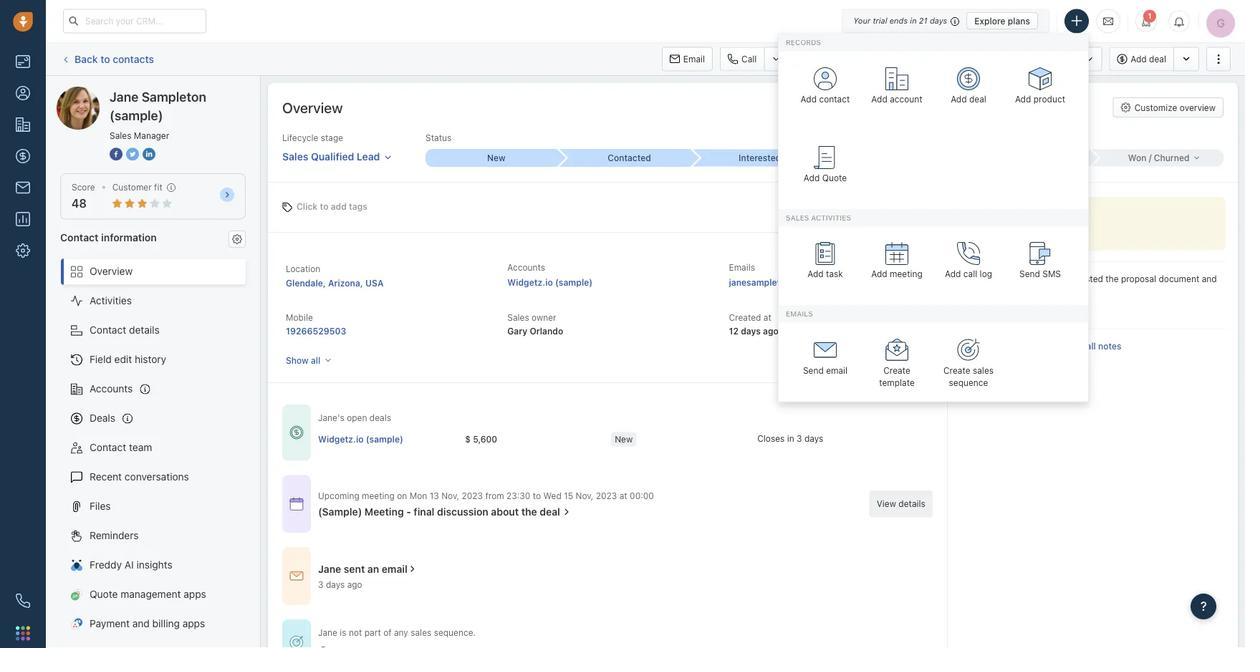 Task type: describe. For each thing, give the bounding box(es) containing it.
email
[[684, 54, 705, 64]]

accounts for accounts widgetz.io (sample)
[[508, 263, 545, 273]]

phone element
[[9, 587, 37, 616]]

won
[[1129, 153, 1147, 163]]

send sms link
[[1008, 234, 1073, 295]]

add contact link
[[793, 59, 858, 120]]

0 horizontal spatial quote
[[90, 589, 118, 601]]

to for click
[[320, 202, 329, 212]]

row containing closes in 3 days
[[318, 425, 904, 455]]

add account link
[[865, 59, 930, 120]]

emails for emails janesampleton@gmail.com
[[729, 263, 755, 273]]

days inside created at 12 days ago
[[741, 326, 761, 336]]

emails janesampleton@gmail.com
[[729, 263, 843, 288]]

add task link
[[793, 234, 858, 295]]

ago for 5 minutes ago
[[1071, 307, 1086, 317]]

contact
[[820, 94, 850, 104]]

5,600
[[473, 435, 498, 445]]

mobile 19266529503
[[286, 313, 346, 336]]

days right closes
[[805, 434, 824, 444]]

container_wx8msf4aqz5i3rn1 image left is
[[290, 636, 304, 649]]

add for add task link
[[808, 269, 824, 279]]

0 horizontal spatial 3
[[318, 580, 324, 590]]

location glendale, arizona, usa
[[286, 264, 384, 288]]

interested link
[[692, 150, 825, 167]]

had a call with jane. she requested the proposal document and pricing quote asap.
[[959, 274, 1217, 296]]

0 vertical spatial widgetz.io (sample) link
[[508, 277, 593, 288]]

accounts widgetz.io (sample)
[[508, 263, 593, 288]]

explore plans link
[[967, 12, 1039, 29]]

glendale, arizona, usa link
[[286, 278, 384, 288]]

glendale,
[[286, 278, 326, 288]]

send email image
[[1104, 15, 1114, 27]]

ago for 3 days ago
[[347, 580, 362, 590]]

add product link
[[1008, 59, 1073, 120]]

1 horizontal spatial orlando
[[980, 306, 1013, 316]]

1 horizontal spatial sales activities
[[1020, 54, 1081, 64]]

with
[[1001, 274, 1018, 284]]

meeting button
[[930, 47, 992, 71]]

Search your CRM... text field
[[63, 9, 206, 33]]

new link
[[426, 149, 559, 167]]

sent
[[344, 563, 365, 575]]

1 horizontal spatial activities
[[1045, 54, 1081, 64]]

contact details
[[90, 324, 160, 336]]

create sales sequence
[[944, 366, 994, 388]]

proposal
[[1122, 274, 1157, 284]]

sales down add quote
[[786, 213, 809, 222]]

new inside new link
[[487, 153, 506, 163]]

qualified
[[311, 151, 354, 162]]

1 vertical spatial apps
[[183, 618, 205, 630]]

upcoming
[[318, 491, 360, 501]]

insights
[[137, 559, 173, 571]]

of
[[384, 628, 392, 638]]

explore
[[975, 16, 1006, 26]]

on
[[397, 491, 407, 501]]

activities inside menu
[[812, 213, 851, 222]]

call inside had a call with jane. she requested the proposal document and pricing quote asap.
[[985, 274, 999, 284]]

0 horizontal spatial the
[[522, 506, 537, 518]]

1 horizontal spatial gary
[[959, 306, 978, 316]]

field edit history
[[90, 354, 166, 366]]

add for add contact "link"
[[801, 94, 817, 104]]

(sample) inside 'link'
[[366, 435, 404, 445]]

show
[[286, 356, 309, 366]]

email button
[[662, 47, 713, 71]]

call link
[[720, 47, 764, 71]]

closes in 3 days
[[758, 434, 824, 444]]

add task
[[808, 269, 843, 279]]

status
[[426, 133, 452, 143]]

edit
[[114, 354, 132, 366]]

and inside had a call with jane. she requested the proposal document and pricing quote asap.
[[1202, 274, 1217, 284]]

from
[[486, 491, 504, 501]]

send sms
[[1020, 269, 1061, 279]]

template
[[880, 378, 915, 388]]

jane inside jane sampleton (sample)
[[110, 89, 139, 104]]

0 horizontal spatial widgetz.io (sample) link
[[318, 433, 404, 446]]

$ 5,600
[[465, 435, 498, 445]]

1 horizontal spatial in
[[910, 16, 917, 25]]

quote
[[989, 286, 1012, 296]]

score 48
[[72, 182, 95, 210]]

notes
[[1099, 341, 1122, 351]]

billing
[[152, 618, 180, 630]]

mobile
[[286, 313, 313, 323]]

contact for contact details
[[90, 324, 126, 336]]

1 nov, from the left
[[442, 491, 459, 501]]

add product
[[1016, 94, 1066, 104]]

mon
[[410, 491, 427, 501]]

closes
[[758, 434, 785, 444]]

sales down plans
[[1020, 54, 1042, 64]]

manager
[[134, 130, 169, 140]]

fit
[[154, 182, 163, 192]]

location
[[286, 264, 321, 274]]

add for add meeting link
[[872, 269, 888, 279]]

emails for emails
[[786, 310, 813, 318]]

add deal for add deal link
[[951, 94, 987, 104]]

interested
[[739, 153, 781, 163]]

container_wx8msf4aqz5i3rn1 image right an
[[408, 564, 418, 575]]

0 horizontal spatial widgetz.io
[[318, 435, 364, 445]]

add down interested link on the right top
[[804, 173, 820, 183]]

13
[[430, 491, 439, 501]]

arizona,
[[328, 278, 363, 288]]

all for show
[[311, 356, 320, 366]]

final
[[414, 506, 435, 518]]

sales up facebook circled image
[[110, 130, 131, 140]]

explore plans
[[975, 16, 1031, 26]]

15
[[564, 491, 573, 501]]

orlando inside sales owner gary orlando
[[530, 326, 564, 336]]

customize overview button
[[1114, 97, 1224, 118]]

field
[[90, 354, 112, 366]]

upcoming meeting on mon 13 nov, 2023 from 23:30 to wed 15 nov, 2023 at 00:00
[[318, 491, 654, 501]]

1 horizontal spatial new
[[615, 435, 633, 445]]

won / churned button
[[1091, 150, 1224, 167]]

menu containing add contact
[[778, 33, 1089, 402]]

meeting inside button
[[951, 54, 984, 64]]

won / churned
[[1129, 153, 1190, 163]]

created at 12 days ago
[[729, 313, 779, 336]]

19266529503 link
[[286, 326, 346, 336]]

your
[[854, 16, 871, 25]]

(sample) up manager
[[162, 86, 203, 98]]

1 horizontal spatial overview
[[282, 99, 343, 116]]

had
[[959, 274, 975, 284]]

48 button
[[72, 197, 87, 210]]

48
[[72, 197, 87, 210]]

0 horizontal spatial in
[[787, 434, 795, 444]]

add meeting
[[872, 269, 923, 279]]

create for create template
[[884, 366, 911, 376]]

about
[[491, 506, 519, 518]]

jane sampleton (sample) down contacts
[[85, 86, 203, 98]]

won / churned link
[[1091, 150, 1224, 167]]

1 vertical spatial meeting
[[365, 506, 404, 518]]

quote inside add quote link
[[823, 173, 847, 183]]

view details link
[[870, 491, 933, 518]]

deal for add deal button
[[1150, 54, 1167, 64]]

contact for contact information
[[60, 231, 99, 243]]

0 horizontal spatial sales
[[411, 628, 432, 638]]

interested button
[[692, 150, 825, 167]]

jane up '3 days ago'
[[318, 563, 341, 575]]

1 container_wx8msf4aqz5i3rn1 image from the top
[[290, 426, 304, 440]]

send email link
[[793, 330, 858, 391]]



Task type: locate. For each thing, give the bounding box(es) containing it.
sequence.
[[434, 628, 476, 638]]

janesampleton@gmail.com link
[[729, 275, 843, 290]]

details
[[129, 324, 160, 336], [899, 499, 926, 509]]

2 horizontal spatial deal
[[1150, 54, 1167, 64]]

0 vertical spatial 3
[[797, 434, 802, 444]]

sales inside create sales sequence
[[973, 366, 994, 376]]

ago inside created at 12 days ago
[[763, 326, 779, 336]]

1 horizontal spatial sales
[[973, 366, 994, 376]]

email
[[827, 366, 848, 376], [382, 563, 408, 575]]

container_wx8msf4aqz5i3rn1 image left the widgetz.io (sample)
[[290, 426, 304, 440]]

management
[[121, 589, 181, 601]]

1 vertical spatial quote
[[90, 589, 118, 601]]

score
[[72, 182, 95, 192]]

0 vertical spatial at
[[764, 313, 772, 323]]

0 vertical spatial meeting
[[890, 269, 923, 279]]

contact down 48 button
[[60, 231, 99, 243]]

sales activities button
[[999, 47, 1110, 71], [999, 47, 1103, 71]]

she
[[1045, 274, 1060, 284]]

jane down back
[[85, 86, 107, 98]]

view details
[[877, 499, 926, 509]]

nov,
[[442, 491, 459, 501], [576, 491, 594, 501]]

the inside had a call with jane. she requested the proposal document and pricing quote asap.
[[1106, 274, 1119, 284]]

the left 'proposal'
[[1106, 274, 1119, 284]]

send for send email
[[803, 366, 824, 376]]

0 vertical spatial apps
[[184, 589, 206, 601]]

container_wx8msf4aqz5i3rn1 image down '3 days ago'
[[318, 647, 328, 649]]

information
[[101, 231, 157, 243]]

orlando
[[980, 306, 1013, 316], [530, 326, 564, 336]]

1 horizontal spatial to
[[320, 202, 329, 212]]

1 vertical spatial ago
[[763, 326, 779, 336]]

churned
[[1154, 153, 1190, 163]]

to right back
[[101, 53, 110, 65]]

2 vertical spatial ago
[[347, 580, 362, 590]]

pricing
[[959, 286, 987, 296]]

add call log
[[945, 269, 993, 279]]

sampleton inside jane sampleton (sample)
[[142, 89, 206, 104]]

add for add deal button
[[1131, 54, 1147, 64]]

call right a
[[985, 274, 999, 284]]

widgetz.io (sample)
[[318, 435, 404, 445]]

contacted link
[[559, 149, 692, 167]]

19266529503
[[286, 326, 346, 336]]

add deal down the meeting button
[[951, 94, 987, 104]]

orlando down quote
[[980, 306, 1013, 316]]

1 vertical spatial all
[[311, 356, 320, 366]]

0 horizontal spatial to
[[101, 53, 110, 65]]

0 horizontal spatial activities
[[812, 213, 851, 222]]

details inside view details link
[[899, 499, 926, 509]]

0 vertical spatial accounts
[[508, 263, 545, 273]]

2 container_wx8msf4aqz5i3rn1 image from the top
[[290, 497, 304, 512]]

customize overview
[[1135, 102, 1216, 113]]

0 vertical spatial quote
[[823, 173, 847, 183]]

and right document
[[1202, 274, 1217, 284]]

sales
[[1020, 54, 1042, 64], [110, 130, 131, 140], [282, 151, 308, 162], [786, 213, 809, 222], [508, 313, 529, 323]]

send for send sms
[[1020, 269, 1041, 279]]

your trial ends in 21 days
[[854, 16, 948, 25]]

0 horizontal spatial meeting
[[362, 491, 395, 501]]

0 vertical spatial all
[[1087, 341, 1096, 351]]

(sample) inside accounts widgetz.io (sample)
[[555, 277, 593, 288]]

all for view
[[1087, 341, 1096, 351]]

click
[[297, 202, 318, 212]]

sampleton up manager
[[142, 89, 206, 104]]

at right created
[[764, 313, 772, 323]]

1 horizontal spatial email
[[827, 366, 848, 376]]

at left "00:00"
[[620, 491, 628, 501]]

1 vertical spatial orlando
[[530, 326, 564, 336]]

2023
[[462, 491, 483, 501], [596, 491, 617, 501]]

00:00
[[630, 491, 654, 501]]

customize
[[1135, 102, 1178, 113]]

sms right jane.
[[1043, 269, 1061, 279]]

contacted
[[608, 153, 651, 163]]

sms
[[817, 54, 836, 64], [1043, 269, 1061, 279]]

2 vertical spatial contact
[[90, 442, 126, 454]]

to left wed
[[533, 491, 541, 501]]

sms inside menu
[[1043, 269, 1061, 279]]

sales right any
[[411, 628, 432, 638]]

gary inside sales owner gary orlando
[[508, 326, 528, 336]]

orlando down owner
[[530, 326, 564, 336]]

sales up sequence
[[973, 366, 994, 376]]

call inside menu
[[964, 269, 978, 279]]

sales down lifecycle
[[282, 151, 308, 162]]

sales activities
[[1020, 54, 1081, 64], [786, 213, 851, 222]]

0 vertical spatial to
[[101, 53, 110, 65]]

widgetz.io (sample) link up owner
[[508, 277, 593, 288]]

add right task
[[872, 269, 888, 279]]

1 vertical spatial in
[[787, 434, 795, 444]]

1 horizontal spatial quote
[[823, 173, 847, 183]]

1 horizontal spatial and
[[1202, 274, 1217, 284]]

row
[[318, 425, 904, 455]]

to
[[101, 53, 110, 65], [320, 202, 329, 212], [533, 491, 541, 501]]

overview
[[282, 99, 343, 116], [90, 266, 133, 277]]

conversations
[[125, 471, 189, 483]]

1 vertical spatial emails
[[786, 310, 813, 318]]

ago down 'sent'
[[347, 580, 362, 590]]

menu
[[778, 33, 1089, 402]]

sales qualified lead
[[282, 151, 380, 162]]

contact information
[[60, 231, 157, 243]]

0 horizontal spatial accounts
[[90, 383, 133, 395]]

log
[[980, 269, 993, 279]]

add inside button
[[1131, 54, 1147, 64]]

0 vertical spatial the
[[1106, 274, 1119, 284]]

-
[[407, 506, 411, 518]]

apps right management
[[184, 589, 206, 601]]

contact for contact team
[[90, 442, 126, 454]]

click to add tags
[[297, 202, 368, 212]]

0 horizontal spatial sales activities
[[786, 213, 851, 222]]

ago right "12"
[[763, 326, 779, 336]]

gary down pricing
[[959, 306, 978, 316]]

sales activities down add quote
[[786, 213, 851, 222]]

1 vertical spatial the
[[522, 506, 537, 518]]

create inside create template
[[884, 366, 911, 376]]

sales activities up product
[[1020, 54, 1081, 64]]

1 vertical spatial overview
[[90, 266, 133, 277]]

sales inside sales owner gary orlando
[[508, 313, 529, 323]]

0 vertical spatial overview
[[282, 99, 343, 116]]

sampleton down contacts
[[110, 86, 160, 98]]

1 horizontal spatial meeting
[[890, 269, 923, 279]]

0 horizontal spatial create
[[884, 366, 911, 376]]

sms down records
[[817, 54, 836, 64]]

container_wx8msf4aqz5i3rn1 image
[[290, 426, 304, 440], [290, 497, 304, 512], [290, 570, 304, 584]]

call left log
[[964, 269, 978, 279]]

1 horizontal spatial widgetz.io (sample) link
[[508, 277, 593, 288]]

0 vertical spatial sms
[[817, 54, 836, 64]]

deal for add deal link
[[970, 94, 987, 104]]

meeting left on
[[362, 491, 395, 501]]

widgetz.io up owner
[[508, 277, 553, 288]]

details for view details
[[899, 499, 926, 509]]

jane down contacts
[[110, 89, 139, 104]]

2 horizontal spatial to
[[533, 491, 541, 501]]

at inside created at 12 days ago
[[764, 313, 772, 323]]

0 vertical spatial and
[[1202, 274, 1217, 284]]

1 vertical spatial and
[[132, 618, 150, 630]]

meeting for upcoming
[[362, 491, 395, 501]]

jane sampleton (sample)
[[85, 86, 203, 98], [110, 89, 206, 123]]

1 vertical spatial sms
[[1043, 269, 1061, 279]]

1 vertical spatial container_wx8msf4aqz5i3rn1 image
[[290, 497, 304, 512]]

1 vertical spatial email
[[382, 563, 408, 575]]

add for add product link
[[1016, 94, 1032, 104]]

0 horizontal spatial send
[[803, 366, 824, 376]]

widgetz.io
[[508, 277, 553, 288], [318, 435, 364, 445]]

1 vertical spatial contact
[[90, 324, 126, 336]]

meeting down explore
[[951, 54, 984, 64]]

jane is not part of any sales sequence.
[[318, 628, 476, 638]]

meeting down on
[[365, 506, 404, 518]]

add left task
[[808, 269, 824, 279]]

1 vertical spatial at
[[620, 491, 628, 501]]

0 vertical spatial view
[[1065, 341, 1085, 351]]

1 horizontal spatial 2023
[[596, 491, 617, 501]]

0 horizontal spatial 2023
[[462, 491, 483, 501]]

(sample) up owner
[[555, 277, 593, 288]]

email left create template
[[827, 366, 848, 376]]

add quote link
[[793, 137, 858, 198]]

jane left is
[[318, 628, 338, 638]]

2 create from the left
[[944, 366, 971, 376]]

days down 'sent'
[[326, 580, 345, 590]]

container_wx8msf4aqz5i3rn1 image
[[562, 507, 572, 517], [408, 564, 418, 575], [290, 636, 304, 649], [318, 647, 328, 649]]

2023 left "00:00"
[[596, 491, 617, 501]]

accounts up owner
[[508, 263, 545, 273]]

overview up activities
[[90, 266, 133, 277]]

view inside view all notes link
[[1065, 341, 1085, 351]]

1 horizontal spatial details
[[899, 499, 926, 509]]

2 vertical spatial to
[[533, 491, 541, 501]]

sales left owner
[[508, 313, 529, 323]]

1 2023 from the left
[[462, 491, 483, 501]]

files
[[90, 501, 111, 513]]

emails up the janesampleton@gmail.com
[[729, 263, 755, 273]]

add down 1 link at the top right
[[1131, 54, 1147, 64]]

view for view all notes
[[1065, 341, 1085, 351]]

(sample) up sales manager
[[110, 108, 163, 123]]

deal down 1 link at the top right
[[1150, 54, 1167, 64]]

3 down jane sent an email
[[318, 580, 324, 590]]

12
[[729, 326, 739, 336]]

days right 21
[[930, 16, 948, 25]]

contact
[[60, 231, 99, 243], [90, 324, 126, 336], [90, 442, 126, 454]]

0 horizontal spatial email
[[382, 563, 408, 575]]

in
[[910, 16, 917, 25], [787, 434, 795, 444]]

2 nov, from the left
[[576, 491, 594, 501]]

nov, right 13
[[442, 491, 459, 501]]

add inside "link"
[[801, 94, 817, 104]]

account
[[890, 94, 923, 104]]

container_wx8msf4aqz5i3rn1 image for upcoming meeting on mon 13 nov, 2023 from 23:30 to wed 15 nov, 2023 at 00:00
[[290, 497, 304, 512]]

contact down activities
[[90, 324, 126, 336]]

not
[[349, 628, 362, 638]]

days down created
[[741, 326, 761, 336]]

document
[[1159, 274, 1200, 284]]

(sample)
[[162, 86, 203, 98], [110, 108, 163, 123], [555, 277, 593, 288], [366, 435, 404, 445]]

1 horizontal spatial nov,
[[576, 491, 594, 501]]

1 vertical spatial details
[[899, 499, 926, 509]]

add deal inside button
[[1131, 54, 1167, 64]]

5
[[1028, 307, 1034, 317]]

2 vertical spatial container_wx8msf4aqz5i3rn1 image
[[290, 570, 304, 584]]

add call log link
[[937, 234, 1001, 295]]

new
[[487, 153, 506, 163], [615, 435, 633, 445]]

payment and billing apps
[[90, 618, 205, 630]]

add for add deal link
[[951, 94, 967, 104]]

meeting
[[951, 54, 984, 64], [365, 506, 404, 518]]

twitter circled image
[[126, 146, 139, 162]]

container_wx8msf4aqz5i3rn1 image down 15
[[562, 507, 572, 517]]

3 right closes
[[797, 434, 802, 444]]

deal inside button
[[1150, 54, 1167, 64]]

create up template
[[884, 366, 911, 376]]

add left account
[[872, 94, 888, 104]]

meeting for add
[[890, 269, 923, 279]]

nov, right 15
[[576, 491, 594, 501]]

accounts for accounts
[[90, 383, 133, 395]]

create inside create sales sequence
[[944, 366, 971, 376]]

1 vertical spatial to
[[320, 202, 329, 212]]

at
[[764, 313, 772, 323], [620, 491, 628, 501]]

container_wx8msf4aqz5i3rn1 image left '3 days ago'
[[290, 570, 304, 584]]

sales
[[973, 366, 994, 376], [411, 628, 432, 638]]

add deal for add deal button
[[1131, 54, 1167, 64]]

task
[[826, 269, 843, 279]]

1 create from the left
[[884, 366, 911, 376]]

1 horizontal spatial at
[[764, 313, 772, 323]]

2023 up discussion
[[462, 491, 483, 501]]

the down 23:30
[[522, 506, 537, 518]]

deal down the meeting button
[[970, 94, 987, 104]]

all left notes
[[1087, 341, 1096, 351]]

call
[[742, 54, 757, 64]]

0 horizontal spatial orlando
[[530, 326, 564, 336]]

freshworks switcher image
[[16, 627, 30, 641]]

to left add at the left top of the page
[[320, 202, 329, 212]]

view inside view details link
[[877, 499, 897, 509]]

to for back
[[101, 53, 110, 65]]

0 horizontal spatial deal
[[540, 506, 560, 518]]

emails inside emails janesampleton@gmail.com
[[729, 263, 755, 273]]

0 vertical spatial in
[[910, 16, 917, 25]]

0 vertical spatial gary
[[959, 306, 978, 316]]

1 vertical spatial add deal
[[951, 94, 987, 104]]

add for add call log link
[[945, 269, 961, 279]]

0 horizontal spatial at
[[620, 491, 628, 501]]

0 vertical spatial ago
[[1071, 307, 1086, 317]]

23:30
[[507, 491, 531, 501]]

0 vertical spatial meeting
[[951, 54, 984, 64]]

show all
[[286, 356, 320, 366]]

1 vertical spatial accounts
[[90, 383, 133, 395]]

1 horizontal spatial create
[[944, 366, 971, 376]]

mng settings image
[[232, 234, 242, 244]]

container_wx8msf4aqz5i3rn1 image left upcoming
[[290, 497, 304, 512]]

emails down the janesampleton@gmail.com
[[786, 310, 813, 318]]

view for view details
[[877, 499, 897, 509]]

freddy
[[90, 559, 122, 571]]

0 horizontal spatial sms
[[817, 54, 836, 64]]

0 horizontal spatial add deal
[[951, 94, 987, 104]]

1 horizontal spatial view
[[1065, 341, 1085, 351]]

sales owner gary orlando
[[508, 313, 564, 336]]

activities up product
[[1045, 54, 1081, 64]]

create for create sales sequence
[[944, 366, 971, 376]]

0 vertical spatial contact
[[60, 231, 99, 243]]

widgetz.io down jane's
[[318, 435, 364, 445]]

0 horizontal spatial nov,
[[442, 491, 459, 501]]

1 horizontal spatial all
[[1087, 341, 1096, 351]]

all right show
[[311, 356, 320, 366]]

0 horizontal spatial and
[[132, 618, 150, 630]]

add down the meeting button
[[951, 94, 967, 104]]

add deal down 1 link at the top right
[[1131, 54, 1167, 64]]

0 horizontal spatial meeting
[[365, 506, 404, 518]]

add left product
[[1016, 94, 1032, 104]]

1 horizontal spatial ago
[[763, 326, 779, 336]]

1 vertical spatial widgetz.io
[[318, 435, 364, 445]]

accounts inside accounts widgetz.io (sample)
[[508, 263, 545, 273]]

gary down accounts widgetz.io (sample) at the top left of page
[[508, 326, 528, 336]]

overview up lifecycle stage
[[282, 99, 343, 116]]

add deal inside menu
[[951, 94, 987, 104]]

accounts up deals
[[90, 383, 133, 395]]

0 vertical spatial container_wx8msf4aqz5i3rn1 image
[[290, 426, 304, 440]]

3 container_wx8msf4aqz5i3rn1 image from the top
[[290, 570, 304, 584]]

0 vertical spatial activities
[[1045, 54, 1081, 64]]

0 vertical spatial sales activities
[[1020, 54, 1081, 64]]

freddy ai insights
[[90, 559, 173, 571]]

phone image
[[16, 594, 30, 609]]

activities down add quote
[[812, 213, 851, 222]]

1 horizontal spatial widgetz.io
[[508, 277, 553, 288]]

an
[[368, 563, 379, 575]]

2 vertical spatial deal
[[540, 506, 560, 518]]

jane sampleton (sample) up manager
[[110, 89, 206, 123]]

widgetz.io (sample) link down "open"
[[318, 433, 404, 446]]

details for contact details
[[129, 324, 160, 336]]

add for add account link
[[872, 94, 888, 104]]

facebook circled image
[[110, 146, 123, 162]]

add up pricing
[[945, 269, 961, 279]]

meeting inside menu
[[890, 269, 923, 279]]

widgetz.io inside accounts widgetz.io (sample)
[[508, 277, 553, 288]]

0 vertical spatial email
[[827, 366, 848, 376]]

customer fit
[[112, 182, 163, 192]]

add deal button
[[1110, 47, 1174, 71]]

overview
[[1180, 102, 1216, 113]]

(sample) down deals
[[366, 435, 404, 445]]

3 days ago
[[318, 580, 362, 590]]

0 horizontal spatial new
[[487, 153, 506, 163]]

recent conversations
[[90, 471, 189, 483]]

linkedin circled image
[[143, 146, 156, 162]]

1 horizontal spatial add deal
[[1131, 54, 1167, 64]]

deal down wed
[[540, 506, 560, 518]]

container_wx8msf4aqz5i3rn1 image for jane sent an email
[[290, 570, 304, 584]]

meeting left the had
[[890, 269, 923, 279]]

in right closes
[[787, 434, 795, 444]]

create up sequence
[[944, 366, 971, 376]]

apps
[[184, 589, 206, 601], [183, 618, 205, 630]]

plans
[[1008, 16, 1031, 26]]

add left contact
[[801, 94, 817, 104]]

create sales sequence link
[[937, 330, 1001, 391]]

0 vertical spatial add deal
[[1131, 54, 1167, 64]]

in left 21
[[910, 16, 917, 25]]

email right an
[[382, 563, 408, 575]]

and left billing at the bottom left of page
[[132, 618, 150, 630]]

2 2023 from the left
[[596, 491, 617, 501]]

(sample) inside jane sampleton (sample)
[[110, 108, 163, 123]]

0 vertical spatial deal
[[1150, 54, 1167, 64]]

0 horizontal spatial overview
[[90, 266, 133, 277]]

1 horizontal spatial sms
[[1043, 269, 1061, 279]]

days
[[930, 16, 948, 25], [741, 326, 761, 336], [805, 434, 824, 444], [326, 580, 345, 590]]

sms inside button
[[817, 54, 836, 64]]

contact up recent
[[90, 442, 126, 454]]

(sample)
[[318, 506, 362, 518]]

0 horizontal spatial call
[[964, 269, 978, 279]]

recent
[[90, 471, 122, 483]]

(sample) meeting - final discussion about the deal
[[318, 506, 560, 518]]

ago right minutes
[[1071, 307, 1086, 317]]



Task type: vqa. For each thing, say whether or not it's contained in the screenshot.
Interested link
yes



